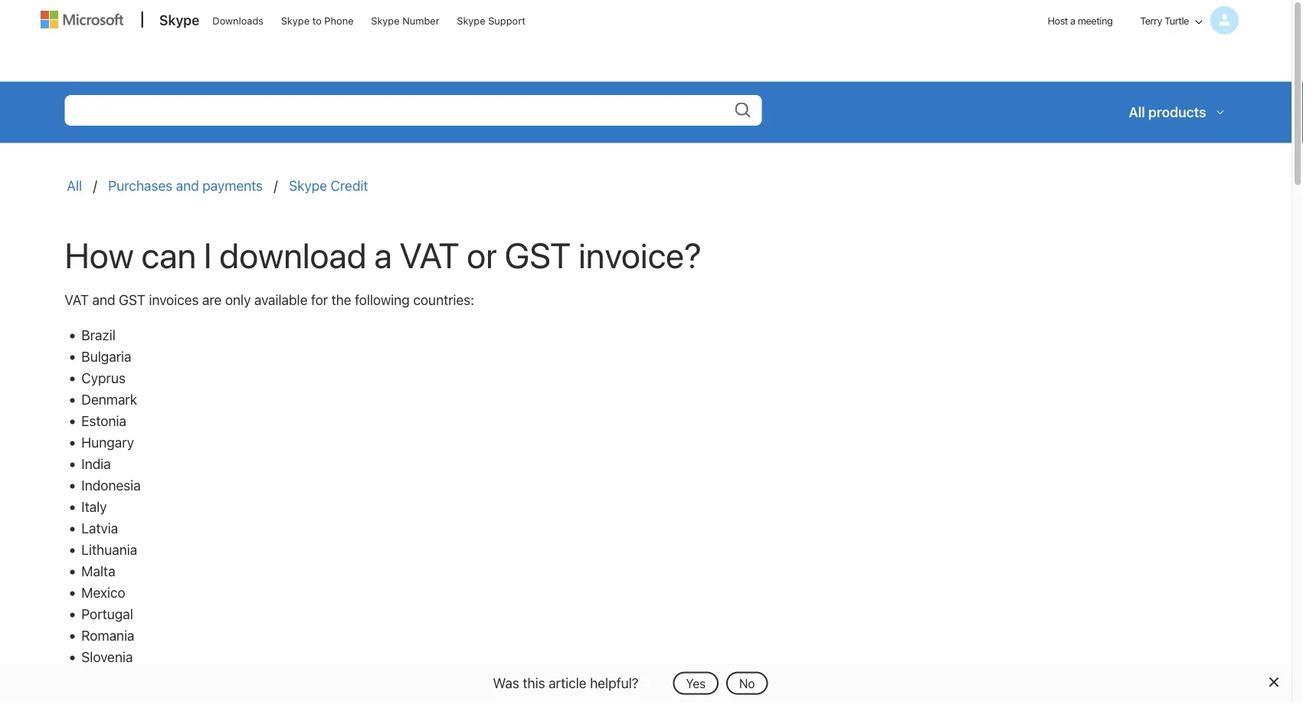 Task type: describe. For each thing, give the bounding box(es) containing it.
only
[[225, 292, 251, 308]]

and for vat
[[92, 292, 115, 308]]

credit
[[331, 177, 368, 194]]

hungary
[[81, 434, 134, 451]]

brazil bulgaria cyprus denmark estonia hungary india indonesia italy latvia lithuania malta mexico portugal romania slovenia
[[81, 327, 141, 665]]

are
[[202, 292, 222, 308]]

meeting
[[1078, 15, 1113, 26]]

skype for skype
[[159, 11, 200, 28]]

can
[[142, 234, 196, 275]]

menu bar containing host a meeting
[[34, 1, 1259, 81]]

skype support
[[457, 15, 526, 26]]

brazil
[[81, 327, 116, 344]]

invoices
[[149, 292, 199, 308]]

skype for skype to phone
[[281, 15, 310, 26]]

1 vertical spatial gst
[[119, 292, 146, 308]]

support
[[488, 15, 526, 26]]

phone
[[325, 15, 354, 26]]

countries:
[[413, 292, 475, 308]]

this
[[523, 675, 545, 691]]

skype to phone link
[[274, 1, 361, 38]]

for
[[311, 292, 328, 308]]

indonesia
[[81, 477, 141, 494]]

cyprus
[[81, 370, 126, 386]]

india
[[81, 456, 111, 472]]

how can i download a vat or gst invoice?
[[65, 234, 702, 275]]

how
[[65, 234, 134, 275]]

purchases and payments link
[[108, 177, 263, 194]]

latvia
[[81, 520, 118, 537]]

skype credit
[[289, 177, 368, 194]]

romania
[[81, 628, 135, 644]]

all link
[[67, 177, 86, 194]]

yes
[[686, 676, 706, 691]]

or
[[467, 234, 497, 275]]

terry
[[1141, 15, 1163, 26]]

microsoft image
[[41, 11, 123, 28]]

i
[[204, 234, 212, 275]]

skype number link
[[364, 1, 447, 38]]

host a meeting
[[1048, 15, 1113, 26]]

downloads link
[[206, 1, 271, 38]]

0 horizontal spatial vat
[[65, 292, 89, 308]]

slovenia
[[81, 649, 133, 665]]

italy
[[81, 499, 107, 515]]

skype credit link
[[289, 177, 368, 194]]

0 vertical spatial a
[[1071, 15, 1076, 26]]

malta
[[81, 563, 115, 580]]

1 horizontal spatial vat
[[400, 234, 460, 275]]

was
[[493, 675, 520, 691]]

article
[[549, 675, 587, 691]]

portugal
[[81, 606, 133, 623]]



Task type: locate. For each thing, give the bounding box(es) containing it.
estonia
[[81, 413, 126, 429]]

invoice?
[[579, 234, 702, 275]]

purchases and payments
[[108, 177, 263, 194]]

skype link
[[152, 1, 204, 42]]

was this article helpful?
[[493, 675, 639, 691]]

1 vertical spatial and
[[92, 292, 115, 308]]

vat up brazil
[[65, 292, 89, 308]]

the
[[332, 292, 352, 308]]

purchases
[[108, 177, 173, 194]]

gst right or
[[505, 234, 571, 275]]

vat
[[400, 234, 460, 275], [65, 292, 89, 308]]

to
[[312, 15, 322, 26]]

skype
[[159, 11, 200, 28], [281, 15, 310, 26], [371, 15, 400, 26], [457, 15, 486, 26], [289, 177, 327, 194]]

dismiss the survey image
[[1268, 676, 1280, 688]]

skype for skype support
[[457, 15, 486, 26]]

skype number
[[371, 15, 440, 26]]

skype for skype number
[[371, 15, 400, 26]]

skype to phone
[[281, 15, 354, 26]]

1 vertical spatial vat
[[65, 292, 89, 308]]

1 horizontal spatial a
[[1071, 15, 1076, 26]]

bulgaria
[[81, 348, 131, 365]]

a
[[1071, 15, 1076, 26], [374, 234, 392, 275]]

skype left credit
[[289, 177, 327, 194]]

terry turtle link
[[1133, 1, 1247, 44]]

skype for skype credit
[[289, 177, 327, 194]]

vat and gst invoices are only available for the following countries:
[[65, 292, 475, 308]]

menu bar
[[34, 1, 1259, 81]]

skype left number
[[371, 15, 400, 26]]

1 vertical spatial a
[[374, 234, 392, 275]]

no button
[[727, 672, 768, 695]]

host
[[1048, 15, 1069, 26]]

0 horizontal spatial and
[[92, 292, 115, 308]]

None text field
[[65, 95, 762, 126]]

gst
[[505, 234, 571, 275], [119, 292, 146, 308]]

vat up countries:
[[400, 234, 460, 275]]

and
[[176, 177, 199, 194], [92, 292, 115, 308]]

avatar image
[[1211, 6, 1239, 34]]

number
[[403, 15, 440, 26]]

mexico
[[81, 585, 125, 601]]

host a meeting link
[[1036, 1, 1126, 40]]

a right host
[[1071, 15, 1076, 26]]

turtle
[[1165, 15, 1190, 26]]

gst left invoices
[[119, 292, 146, 308]]

0 horizontal spatial gst
[[119, 292, 146, 308]]

lithuania
[[81, 542, 137, 558]]

skype left support
[[457, 15, 486, 26]]

0 horizontal spatial a
[[374, 234, 392, 275]]

skype left to
[[281, 15, 310, 26]]

skype left downloads link
[[159, 11, 200, 28]]

and up brazil
[[92, 292, 115, 308]]

terry turtle
[[1141, 15, 1190, 26]]

denmark
[[81, 391, 137, 408]]

yes button
[[673, 672, 719, 695]]

skype support link
[[450, 1, 533, 38]]

helpful?
[[590, 675, 639, 691]]

and for purchases
[[176, 177, 199, 194]]

payments
[[203, 177, 263, 194]]

0 vertical spatial and
[[176, 177, 199, 194]]

0 vertical spatial vat
[[400, 234, 460, 275]]

a up following
[[374, 234, 392, 275]]

download
[[220, 234, 367, 275]]

all
[[67, 177, 86, 194]]

0 vertical spatial gst
[[505, 234, 571, 275]]

downloads
[[213, 15, 264, 26]]

and left payments
[[176, 177, 199, 194]]

1 horizontal spatial gst
[[505, 234, 571, 275]]

no
[[740, 676, 755, 691]]

available
[[254, 292, 308, 308]]

1 horizontal spatial and
[[176, 177, 199, 194]]

following
[[355, 292, 410, 308]]



Task type: vqa. For each thing, say whether or not it's contained in the screenshot.
Romania
yes



